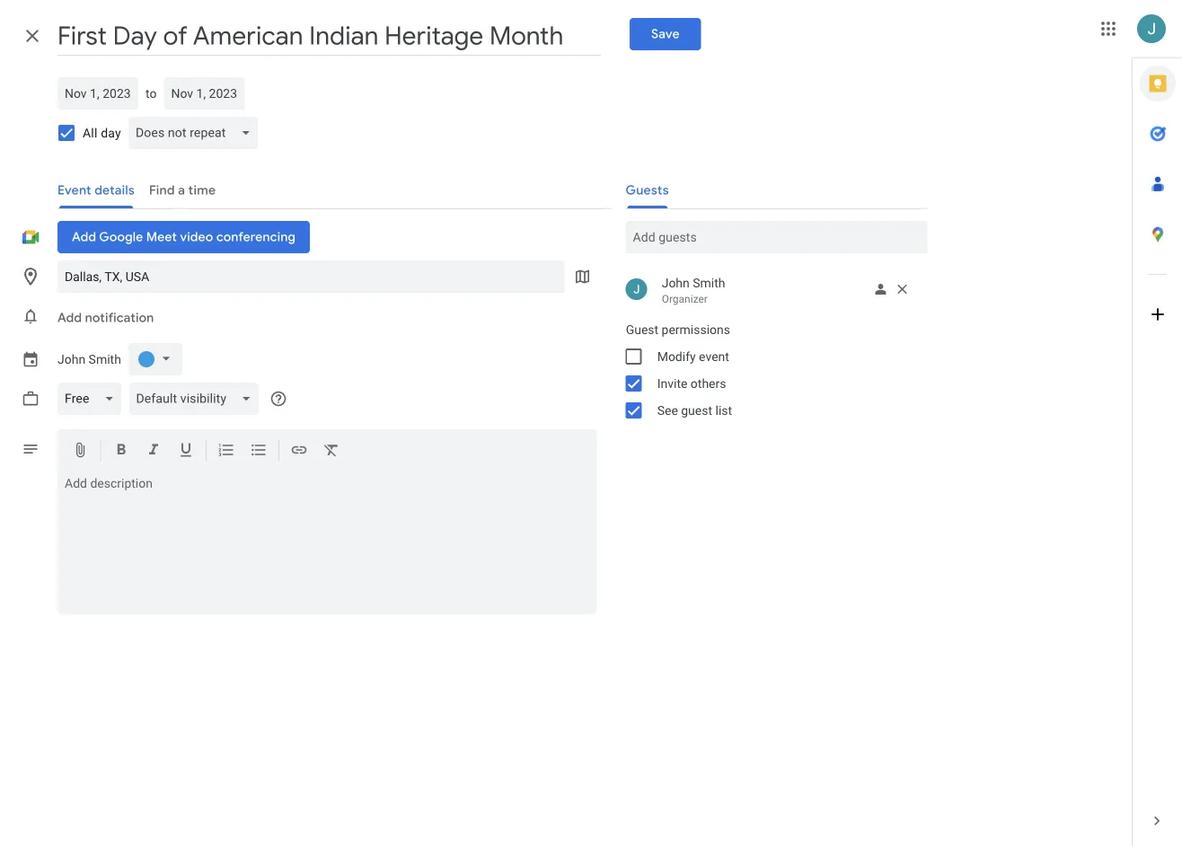 Task type: vqa. For each thing, say whether or not it's contained in the screenshot.
'field'
yes



Task type: locate. For each thing, give the bounding box(es) containing it.
1 vertical spatial smith
[[89, 352, 121, 367]]

invite
[[657, 376, 688, 391]]

0 horizontal spatial john
[[58, 352, 85, 367]]

formatting options toolbar
[[58, 429, 597, 473]]

add
[[58, 310, 82, 326]]

1 horizontal spatial smith
[[693, 275, 726, 290]]

john down add
[[58, 352, 85, 367]]

smith
[[693, 275, 726, 290], [89, 352, 121, 367]]

remove formatting image
[[323, 441, 341, 462]]

group
[[612, 316, 928, 424]]

john up 'organizer'
[[662, 275, 690, 290]]

0 vertical spatial john
[[662, 275, 690, 290]]

1 vertical spatial john
[[58, 352, 85, 367]]

save
[[652, 26, 680, 42]]

john inside john smith organizer
[[662, 275, 690, 290]]

0 vertical spatial smith
[[693, 275, 726, 290]]

list
[[716, 403, 732, 418]]

italic image
[[145, 441, 163, 462]]

smith inside john smith organizer
[[693, 275, 726, 290]]

Guests text field
[[633, 221, 921, 253]]

john
[[662, 275, 690, 290], [58, 352, 85, 367]]

modify
[[657, 349, 696, 364]]

Start date text field
[[65, 83, 131, 104]]

End date text field
[[171, 83, 238, 104]]

tab list
[[1133, 58, 1182, 796]]

smith down 'add notification'
[[89, 352, 121, 367]]

0 horizontal spatial smith
[[89, 352, 121, 367]]

see guest list
[[657, 403, 732, 418]]

john for john smith organizer
[[662, 275, 690, 290]]

add notification button
[[50, 296, 161, 340]]

john smith, organizer tree item
[[612, 271, 928, 309]]

1 horizontal spatial john
[[662, 275, 690, 290]]

smith up 'organizer'
[[693, 275, 726, 290]]

day
[[101, 125, 121, 140]]

None field
[[128, 117, 265, 149], [58, 383, 129, 415], [129, 383, 266, 415], [128, 117, 265, 149], [58, 383, 129, 415], [129, 383, 266, 415]]

see
[[657, 403, 678, 418]]



Task type: describe. For each thing, give the bounding box(es) containing it.
john for john smith
[[58, 352, 85, 367]]

guest permissions
[[626, 322, 730, 337]]

bulleted list image
[[250, 441, 268, 462]]

to
[[146, 86, 157, 101]]

smith for john smith
[[89, 352, 121, 367]]

event
[[699, 349, 729, 364]]

all
[[83, 125, 98, 140]]

john smith organizer
[[662, 275, 726, 305]]

smith for john smith organizer
[[693, 275, 726, 290]]

underline image
[[177, 441, 195, 462]]

Location text field
[[65, 261, 558, 293]]

permissions
[[662, 322, 730, 337]]

guest
[[626, 322, 659, 337]]

Description text field
[[58, 476, 597, 611]]

bold image
[[112, 441, 130, 462]]

guest
[[681, 403, 713, 418]]

organizer
[[662, 293, 708, 305]]

notification
[[85, 310, 154, 326]]

group containing guest permissions
[[612, 316, 928, 424]]

add notification
[[58, 310, 154, 326]]

numbered list image
[[217, 441, 235, 462]]

invite others
[[657, 376, 726, 391]]

john smith
[[58, 352, 121, 367]]

all day
[[83, 125, 121, 140]]

modify event
[[657, 349, 729, 364]]

insert link image
[[290, 441, 308, 462]]

others
[[691, 376, 726, 391]]

Title text field
[[58, 16, 601, 56]]

save button
[[630, 18, 702, 50]]



